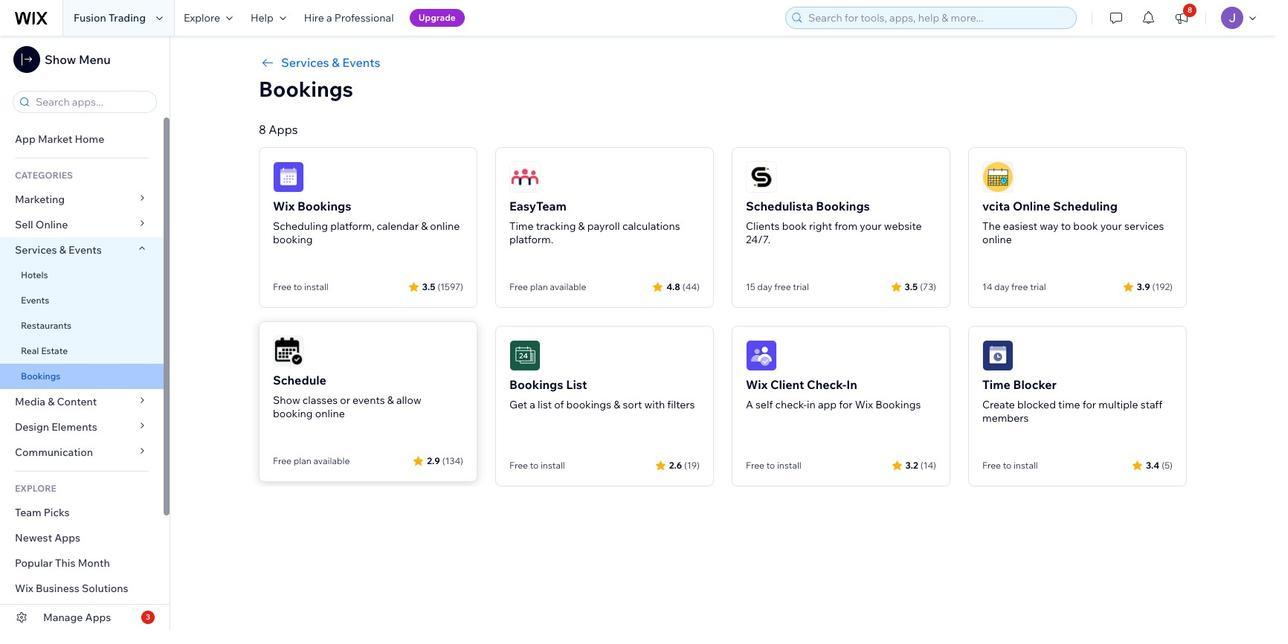 Task type: describe. For each thing, give the bounding box(es) containing it.
time blocker create blocked time for multiple staff members
[[983, 377, 1163, 425]]

way
[[1040, 219, 1059, 233]]

app
[[818, 398, 837, 411]]

online for sell
[[36, 218, 68, 231]]

allow
[[396, 393, 422, 407]]

list
[[538, 398, 552, 411]]

& right media
[[48, 395, 55, 408]]

easyteam
[[510, 199, 567, 213]]

design elements link
[[0, 414, 164, 440]]

estate
[[41, 345, 68, 356]]

apps for newest apps
[[54, 531, 80, 544]]

fusion trading
[[74, 11, 146, 25]]

platform,
[[330, 219, 374, 233]]

8 apps
[[259, 122, 298, 137]]

8 button
[[1166, 0, 1198, 36]]

design elements
[[15, 420, 97, 434]]

schedulista bookings clients book right from your website 24/7.
[[746, 199, 922, 246]]

wix bookings scheduling platform, calendar & online booking
[[273, 199, 460, 246]]

free for tracking
[[510, 281, 528, 292]]

free to install for scheduling
[[273, 281, 329, 292]]

schedule
[[273, 373, 326, 388]]

install for create
[[1014, 460, 1038, 471]]

media & content
[[15, 395, 97, 408]]

3
[[146, 612, 150, 622]]

apps for manage apps
[[85, 611, 111, 624]]

3.9
[[1137, 281, 1150, 292]]

members
[[983, 411, 1029, 425]]

blocked
[[1018, 398, 1056, 411]]

free for scheduling
[[273, 281, 292, 292]]

free for clients
[[775, 281, 791, 292]]

& inside 'bookings list get a list of bookings & sort with filters'
[[614, 398, 621, 411]]

popular
[[15, 556, 53, 570]]

hire a professional link
[[295, 0, 403, 36]]

bookings inside 'bookings list get a list of bookings & sort with filters'
[[510, 377, 564, 392]]

bookings list get a list of bookings & sort with filters
[[510, 377, 695, 411]]

free for create
[[983, 460, 1001, 471]]

content
[[57, 395, 97, 408]]

online for vcita
[[1013, 199, 1051, 213]]

(73)
[[920, 281, 936, 292]]

easyteam logo image
[[510, 161, 541, 193]]

booking for show
[[273, 407, 313, 420]]

1 vertical spatial events
[[68, 243, 102, 257]]

available for easyteam
[[550, 281, 586, 292]]

(192)
[[1153, 281, 1173, 292]]

get
[[510, 398, 527, 411]]

a
[[746, 398, 753, 411]]

0 vertical spatial a
[[327, 11, 332, 25]]

3.9 (192)
[[1137, 281, 1173, 292]]

sell
[[15, 218, 33, 231]]

menu
[[79, 52, 111, 67]]

vcita
[[983, 199, 1010, 213]]

book inside schedulista bookings clients book right from your website 24/7.
[[782, 219, 807, 233]]

wix client check-in a self check-in app for wix bookings
[[746, 377, 921, 411]]

15 day free trial
[[746, 281, 809, 292]]

easiest
[[1003, 219, 1038, 233]]

free to install for create
[[983, 460, 1038, 471]]

& down hire a professional link
[[332, 55, 340, 70]]

sort
[[623, 398, 642, 411]]

market
[[38, 132, 72, 146]]

media & content link
[[0, 389, 164, 414]]

schedule logo image
[[273, 335, 304, 367]]

show menu
[[45, 52, 111, 67]]

restaurants
[[21, 320, 71, 331]]

team picks link
[[0, 500, 164, 525]]

1 horizontal spatial services & events
[[281, 55, 380, 70]]

team picks
[[15, 506, 70, 519]]

time inside the easyteam time tracking & payroll calculations platform.
[[510, 219, 534, 233]]

wix bookings logo image
[[273, 161, 304, 193]]

free for scheduling
[[1012, 281, 1028, 292]]

restaurants link
[[0, 313, 164, 338]]

1 vertical spatial services & events link
[[0, 237, 164, 263]]

in
[[847, 377, 857, 392]]

right
[[809, 219, 832, 233]]

bookings
[[566, 398, 611, 411]]

vcita online scheduling the easiest way to book your services online
[[983, 199, 1164, 246]]

professional
[[335, 11, 394, 25]]

home
[[75, 132, 104, 146]]

free to install for get
[[510, 460, 565, 471]]

free for classes
[[273, 455, 292, 466]]

trading
[[109, 11, 146, 25]]

real estate link
[[0, 338, 164, 364]]

show menu button
[[13, 46, 111, 73]]

time inside 'time blocker create blocked time for multiple staff members'
[[983, 377, 1011, 392]]

3.5 (73)
[[905, 281, 936, 292]]

picks
[[44, 506, 70, 519]]

3.5 for wix bookings
[[422, 281, 435, 292]]

trial for scheduling
[[1030, 281, 1046, 292]]

check-
[[775, 398, 807, 411]]

app market home link
[[0, 126, 164, 152]]

classes
[[303, 393, 338, 407]]

marketing link
[[0, 187, 164, 212]]

services
[[1125, 219, 1164, 233]]

show inside "button"
[[45, 52, 76, 67]]

bookings inside wix bookings scheduling platform, calendar & online booking
[[297, 199, 351, 213]]

14
[[983, 281, 993, 292]]

day for clients
[[757, 281, 773, 292]]

(14)
[[921, 459, 936, 470]]

wix for scheduling
[[273, 199, 295, 213]]

upgrade button
[[410, 9, 465, 27]]

4.8
[[667, 281, 681, 292]]

easyteam time tracking & payroll calculations platform.
[[510, 199, 680, 246]]

your inside schedulista bookings clients book right from your website 24/7.
[[860, 219, 882, 233]]

wix for check-
[[746, 377, 768, 392]]

scheduling for online
[[1053, 199, 1118, 213]]

2.9
[[427, 455, 440, 466]]

online inside the vcita online scheduling the easiest way to book your services online
[[983, 233, 1012, 246]]

wix for solutions
[[15, 582, 33, 595]]

2 horizontal spatial events
[[342, 55, 380, 70]]

from
[[835, 219, 858, 233]]

popular this month
[[15, 556, 110, 570]]

check-
[[807, 377, 847, 392]]

newest
[[15, 531, 52, 544]]

schedulista
[[746, 199, 814, 213]]

your inside the vcita online scheduling the easiest way to book your services online
[[1101, 219, 1122, 233]]

calculations
[[623, 219, 680, 233]]

free to install for check-
[[746, 460, 802, 471]]

to for time blocker
[[1003, 460, 1012, 471]]

hotels link
[[0, 263, 164, 288]]



Task type: locate. For each thing, give the bounding box(es) containing it.
Search apps... field
[[31, 91, 152, 112]]

2 booking from the top
[[273, 407, 313, 420]]

0 horizontal spatial services & events
[[15, 243, 102, 257]]

scheduling inside the vcita online scheduling the easiest way to book your services online
[[1053, 199, 1118, 213]]

0 vertical spatial free plan available
[[510, 281, 586, 292]]

booking
[[273, 233, 313, 246], [273, 407, 313, 420]]

online right sell
[[36, 218, 68, 231]]

0 horizontal spatial book
[[782, 219, 807, 233]]

0 vertical spatial time
[[510, 219, 534, 233]]

1 horizontal spatial show
[[273, 393, 300, 407]]

day right "15"
[[757, 281, 773, 292]]

wix client check-in logo image
[[746, 340, 777, 371]]

free
[[273, 281, 292, 292], [510, 281, 528, 292], [273, 455, 292, 466], [510, 460, 528, 471], [746, 460, 765, 471], [983, 460, 1001, 471]]

& left 'sort'
[[614, 398, 621, 411]]

bookings up platform,
[[297, 199, 351, 213]]

to for wix bookings
[[294, 281, 302, 292]]

2 free from the left
[[1012, 281, 1028, 292]]

0 horizontal spatial free
[[775, 281, 791, 292]]

1 horizontal spatial services
[[281, 55, 329, 70]]

to down list
[[530, 460, 539, 471]]

1 booking from the top
[[273, 233, 313, 246]]

bookings link
[[0, 364, 164, 389]]

install for get
[[541, 460, 565, 471]]

plan down platform. at left
[[530, 281, 548, 292]]

1 your from the left
[[860, 219, 882, 233]]

online
[[1013, 199, 1051, 213], [36, 218, 68, 231]]

free plan available down classes
[[273, 455, 350, 466]]

for right app
[[839, 398, 853, 411]]

communication link
[[0, 440, 164, 465]]

solutions
[[82, 582, 128, 595]]

1 horizontal spatial plan
[[530, 281, 548, 292]]

1 horizontal spatial events
[[68, 243, 102, 257]]

booking inside schedule show classes or events & allow booking online
[[273, 407, 313, 420]]

bookings up the 3.2
[[876, 398, 921, 411]]

a left list
[[530, 398, 535, 411]]

booking left platform,
[[273, 233, 313, 246]]

time
[[510, 219, 534, 233], [983, 377, 1011, 392]]

3.2
[[906, 459, 918, 470]]

online right calendar
[[430, 219, 460, 233]]

install for check-
[[777, 460, 802, 471]]

(1597)
[[438, 281, 463, 292]]

events down hotels
[[21, 295, 49, 306]]

show down schedule
[[273, 393, 300, 407]]

bookings up from
[[816, 199, 870, 213]]

available down classes
[[313, 455, 350, 466]]

to for wix client check-in
[[767, 460, 775, 471]]

book down schedulista
[[782, 219, 807, 233]]

your right from
[[860, 219, 882, 233]]

time up create
[[983, 377, 1011, 392]]

0 horizontal spatial time
[[510, 219, 534, 233]]

bookings inside sidebar element
[[21, 370, 60, 382]]

for inside wix client check-in a self check-in app for wix bookings
[[839, 398, 853, 411]]

0 horizontal spatial services & events link
[[0, 237, 164, 263]]

sidebar element
[[0, 36, 170, 630]]

booking down schedule
[[273, 407, 313, 420]]

apps up this on the bottom of page
[[54, 531, 80, 544]]

payroll
[[587, 219, 620, 233]]

manage apps
[[43, 611, 111, 624]]

plan for easyteam
[[530, 281, 548, 292]]

0 horizontal spatial apps
[[54, 531, 80, 544]]

0 horizontal spatial online
[[315, 407, 345, 420]]

real
[[21, 345, 39, 356]]

0 vertical spatial plan
[[530, 281, 548, 292]]

trial right 14
[[1030, 281, 1046, 292]]

1 horizontal spatial apps
[[85, 611, 111, 624]]

services & events
[[281, 55, 380, 70], [15, 243, 102, 257]]

install down members
[[1014, 460, 1038, 471]]

services & events down hire
[[281, 55, 380, 70]]

0 vertical spatial booking
[[273, 233, 313, 246]]

upgrade
[[419, 12, 456, 23]]

bookings
[[259, 76, 353, 102], [297, 199, 351, 213], [816, 199, 870, 213], [21, 370, 60, 382], [510, 377, 564, 392], [876, 398, 921, 411]]

free to install down self
[[746, 460, 802, 471]]

1 vertical spatial free plan available
[[273, 455, 350, 466]]

& inside wix bookings scheduling platform, calendar & online booking
[[421, 219, 428, 233]]

bookings up 8 apps
[[259, 76, 353, 102]]

create
[[983, 398, 1015, 411]]

popular this month link
[[0, 550, 164, 576]]

list
[[566, 377, 587, 392]]

24/7.
[[746, 233, 771, 246]]

1 horizontal spatial online
[[1013, 199, 1051, 213]]

your
[[860, 219, 882, 233], [1101, 219, 1122, 233]]

3.4 (5)
[[1146, 459, 1173, 470]]

schedulista bookings logo image
[[746, 161, 777, 193]]

2 3.5 from the left
[[905, 281, 918, 292]]

free plan available
[[510, 281, 586, 292], [273, 455, 350, 466]]

1 3.5 from the left
[[422, 281, 435, 292]]

show left menu
[[45, 52, 76, 67]]

1 day from the left
[[757, 281, 773, 292]]

a inside 'bookings list get a list of bookings & sort with filters'
[[530, 398, 535, 411]]

8
[[1188, 5, 1193, 15], [259, 122, 266, 137]]

scheduling up way
[[1053, 199, 1118, 213]]

of
[[554, 398, 564, 411]]

1 horizontal spatial online
[[430, 219, 460, 233]]

self
[[756, 398, 773, 411]]

a right hire
[[327, 11, 332, 25]]

book
[[782, 219, 807, 233], [1074, 219, 1098, 233]]

1 vertical spatial 8
[[259, 122, 266, 137]]

1 horizontal spatial for
[[1083, 398, 1096, 411]]

bookings up list
[[510, 377, 564, 392]]

online inside schedule show classes or events & allow booking online
[[315, 407, 345, 420]]

free right "15"
[[775, 281, 791, 292]]

website
[[884, 219, 922, 233]]

2 day from the left
[[995, 281, 1010, 292]]

0 vertical spatial scheduling
[[1053, 199, 1118, 213]]

book inside the vcita online scheduling the easiest way to book your services online
[[1074, 219, 1098, 233]]

free plan available for easyteam
[[510, 281, 586, 292]]

free for get
[[510, 460, 528, 471]]

wix business solutions
[[15, 582, 128, 595]]

& right calendar
[[421, 219, 428, 233]]

trial for clients
[[793, 281, 809, 292]]

events
[[342, 55, 380, 70], [68, 243, 102, 257], [21, 295, 49, 306]]

apps for 8 apps
[[269, 122, 298, 137]]

1 horizontal spatial trial
[[1030, 281, 1046, 292]]

15
[[746, 281, 755, 292]]

2 book from the left
[[1074, 219, 1098, 233]]

filters
[[667, 398, 695, 411]]

hire a professional
[[304, 11, 394, 25]]

services & events down sell online
[[15, 243, 102, 257]]

online left events
[[315, 407, 345, 420]]

online up easiest
[[1013, 199, 1051, 213]]

to down members
[[1003, 460, 1012, 471]]

3.5 (1597)
[[422, 281, 463, 292]]

& left payroll
[[578, 219, 585, 233]]

Search for tools, apps, help & more... field
[[804, 7, 1072, 28]]

1 vertical spatial available
[[313, 455, 350, 466]]

help button
[[242, 0, 295, 36]]

0 horizontal spatial your
[[860, 219, 882, 233]]

free to install up schedule logo
[[273, 281, 329, 292]]

1 trial from the left
[[793, 281, 809, 292]]

install
[[304, 281, 329, 292], [541, 460, 565, 471], [777, 460, 802, 471], [1014, 460, 1038, 471]]

fusion
[[74, 11, 106, 25]]

time down easyteam at top
[[510, 219, 534, 233]]

apps up wix bookings logo
[[269, 122, 298, 137]]

0 horizontal spatial free plan available
[[273, 455, 350, 466]]

bookings list logo image
[[510, 340, 541, 371]]

1 horizontal spatial 8
[[1188, 5, 1193, 15]]

1 for from the left
[[839, 398, 853, 411]]

day for scheduling
[[995, 281, 1010, 292]]

show inside schedule show classes or events & allow booking online
[[273, 393, 300, 407]]

1 vertical spatial time
[[983, 377, 1011, 392]]

wix down in
[[855, 398, 873, 411]]

free plan available down platform. at left
[[510, 281, 586, 292]]

for inside 'time blocker create blocked time for multiple staff members'
[[1083, 398, 1096, 411]]

booking for bookings
[[273, 233, 313, 246]]

real estate
[[21, 345, 68, 356]]

schedule show classes or events & allow booking online
[[273, 373, 422, 420]]

1 horizontal spatial your
[[1101, 219, 1122, 233]]

your left services
[[1101, 219, 1122, 233]]

free to install down members
[[983, 460, 1038, 471]]

time blocker logo image
[[983, 340, 1014, 371]]

install for scheduling
[[304, 281, 329, 292]]

sell online
[[15, 218, 68, 231]]

available for schedule
[[313, 455, 350, 466]]

1 horizontal spatial scheduling
[[1053, 199, 1118, 213]]

bookings inside schedulista bookings clients book right from your website 24/7.
[[816, 199, 870, 213]]

0 horizontal spatial services
[[15, 243, 57, 257]]

online down vcita
[[983, 233, 1012, 246]]

online inside wix bookings scheduling platform, calendar & online booking
[[430, 219, 460, 233]]

available down platform. at left
[[550, 281, 586, 292]]

1 vertical spatial plan
[[294, 455, 311, 466]]

& left allow
[[387, 393, 394, 407]]

calendar
[[377, 219, 419, 233]]

wix up a
[[746, 377, 768, 392]]

1 book from the left
[[782, 219, 807, 233]]

free right 14
[[1012, 281, 1028, 292]]

help
[[251, 11, 274, 25]]

wix down popular
[[15, 582, 33, 595]]

a
[[327, 11, 332, 25], [530, 398, 535, 411]]

1 horizontal spatial services & events link
[[259, 54, 1187, 71]]

8 for 8 apps
[[259, 122, 266, 137]]

plan down classes
[[294, 455, 311, 466]]

2 vertical spatial events
[[21, 295, 49, 306]]

install down of
[[541, 460, 565, 471]]

multiple
[[1099, 398, 1139, 411]]

hire
[[304, 11, 324, 25]]

day right 14
[[995, 281, 1010, 292]]

0 horizontal spatial events
[[21, 295, 49, 306]]

events down professional
[[342, 55, 380, 70]]

events link
[[0, 288, 164, 313]]

0 vertical spatial events
[[342, 55, 380, 70]]

wix inside wix bookings scheduling platform, calendar & online booking
[[273, 199, 295, 213]]

1 vertical spatial a
[[530, 398, 535, 411]]

1 vertical spatial booking
[[273, 407, 313, 420]]

(44)
[[683, 281, 700, 292]]

2 horizontal spatial apps
[[269, 122, 298, 137]]

for right time
[[1083, 398, 1096, 411]]

explore
[[184, 11, 220, 25]]

1 free from the left
[[775, 281, 791, 292]]

online inside sell online link
[[36, 218, 68, 231]]

wix
[[273, 199, 295, 213], [746, 377, 768, 392], [855, 398, 873, 411], [15, 582, 33, 595]]

2.9 (134)
[[427, 455, 463, 466]]

0 vertical spatial services & events link
[[259, 54, 1187, 71]]

booking inside wix bookings scheduling platform, calendar & online booking
[[273, 233, 313, 246]]

0 vertical spatial available
[[550, 281, 586, 292]]

1 horizontal spatial time
[[983, 377, 1011, 392]]

0 horizontal spatial day
[[757, 281, 773, 292]]

services up hotels
[[15, 243, 57, 257]]

free plan available for schedule
[[273, 455, 350, 466]]

& inside schedule show classes or events & allow booking online
[[387, 393, 394, 407]]

marketing
[[15, 193, 65, 206]]

vcita online scheduling logo image
[[983, 161, 1014, 193]]

day
[[757, 281, 773, 292], [995, 281, 1010, 292]]

1 vertical spatial online
[[36, 218, 68, 231]]

1 horizontal spatial a
[[530, 398, 535, 411]]

bookings down real estate
[[21, 370, 60, 382]]

0 horizontal spatial available
[[313, 455, 350, 466]]

1 horizontal spatial 3.5
[[905, 281, 918, 292]]

month
[[78, 556, 110, 570]]

2 trial from the left
[[1030, 281, 1046, 292]]

2 for from the left
[[1083, 398, 1096, 411]]

8 for 8
[[1188, 5, 1193, 15]]

apps inside newest apps link
[[54, 531, 80, 544]]

plan for schedule
[[294, 455, 311, 466]]

2 vertical spatial apps
[[85, 611, 111, 624]]

scheduling inside wix bookings scheduling platform, calendar & online booking
[[273, 219, 328, 233]]

free to install down list
[[510, 460, 565, 471]]

wix inside sidebar element
[[15, 582, 33, 595]]

design
[[15, 420, 49, 434]]

1 horizontal spatial free plan available
[[510, 281, 586, 292]]

0 horizontal spatial online
[[36, 218, 68, 231]]

free for check-
[[746, 460, 765, 471]]

1 vertical spatial show
[[273, 393, 300, 407]]

install down check-
[[777, 460, 802, 471]]

0 vertical spatial online
[[1013, 199, 1051, 213]]

0 horizontal spatial trial
[[793, 281, 809, 292]]

online inside the vcita online scheduling the easiest way to book your services online
[[1013, 199, 1051, 213]]

1 vertical spatial apps
[[54, 531, 80, 544]]

to inside the vcita online scheduling the easiest way to book your services online
[[1061, 219, 1071, 233]]

to up schedule logo
[[294, 281, 302, 292]]

1 horizontal spatial day
[[995, 281, 1010, 292]]

0 horizontal spatial for
[[839, 398, 853, 411]]

app
[[15, 132, 36, 146]]

0 vertical spatial services & events
[[281, 55, 380, 70]]

8 inside 8 button
[[1188, 5, 1193, 15]]

elements
[[51, 420, 97, 434]]

services down hire
[[281, 55, 329, 70]]

install up schedule logo
[[304, 281, 329, 292]]

communication
[[15, 446, 95, 459]]

1 vertical spatial services & events
[[15, 243, 102, 257]]

0 vertical spatial services
[[281, 55, 329, 70]]

0 vertical spatial 8
[[1188, 5, 1193, 15]]

0 horizontal spatial a
[[327, 11, 332, 25]]

client
[[771, 377, 804, 392]]

0 horizontal spatial 8
[[259, 122, 266, 137]]

team
[[15, 506, 41, 519]]

0 horizontal spatial 3.5
[[422, 281, 435, 292]]

0 horizontal spatial scheduling
[[273, 219, 328, 233]]

services & events inside sidebar element
[[15, 243, 102, 257]]

2 horizontal spatial online
[[983, 233, 1012, 246]]

trial right "15"
[[793, 281, 809, 292]]

services inside sidebar element
[[15, 243, 57, 257]]

1 horizontal spatial available
[[550, 281, 586, 292]]

1 horizontal spatial free
[[1012, 281, 1028, 292]]

wix down wix bookings logo
[[273, 199, 295, 213]]

business
[[36, 582, 79, 595]]

free to install
[[273, 281, 329, 292], [510, 460, 565, 471], [746, 460, 802, 471], [983, 460, 1038, 471]]

categories
[[15, 170, 73, 181]]

to down self
[[767, 460, 775, 471]]

1 horizontal spatial book
[[1074, 219, 1098, 233]]

3.5 left (73)
[[905, 281, 918, 292]]

2 your from the left
[[1101, 219, 1122, 233]]

scheduling for bookings
[[273, 219, 328, 233]]

0 vertical spatial apps
[[269, 122, 298, 137]]

4.8 (44)
[[667, 281, 700, 292]]

& up hotels "link"
[[59, 243, 66, 257]]

book right way
[[1074, 219, 1098, 233]]

scheduling down wix bookings logo
[[273, 219, 328, 233]]

apps down solutions on the bottom of the page
[[85, 611, 111, 624]]

0 horizontal spatial show
[[45, 52, 76, 67]]

3.2 (14)
[[906, 459, 936, 470]]

this
[[55, 556, 75, 570]]

0 vertical spatial show
[[45, 52, 76, 67]]

bookings inside wix client check-in a self check-in app for wix bookings
[[876, 398, 921, 411]]

0 horizontal spatial plan
[[294, 455, 311, 466]]

3.5 left (1597)
[[422, 281, 435, 292]]

to for bookings list
[[530, 460, 539, 471]]

3.4
[[1146, 459, 1160, 470]]

free
[[775, 281, 791, 292], [1012, 281, 1028, 292]]

3.5 for schedulista bookings
[[905, 281, 918, 292]]

1 vertical spatial scheduling
[[273, 219, 328, 233]]

sell online link
[[0, 212, 164, 237]]

14 day free trial
[[983, 281, 1046, 292]]

to right way
[[1061, 219, 1071, 233]]

events up hotels "link"
[[68, 243, 102, 257]]

& inside the easyteam time tracking & payroll calculations platform.
[[578, 219, 585, 233]]

1 vertical spatial services
[[15, 243, 57, 257]]

staff
[[1141, 398, 1163, 411]]



Task type: vqa. For each thing, say whether or not it's contained in the screenshot.


